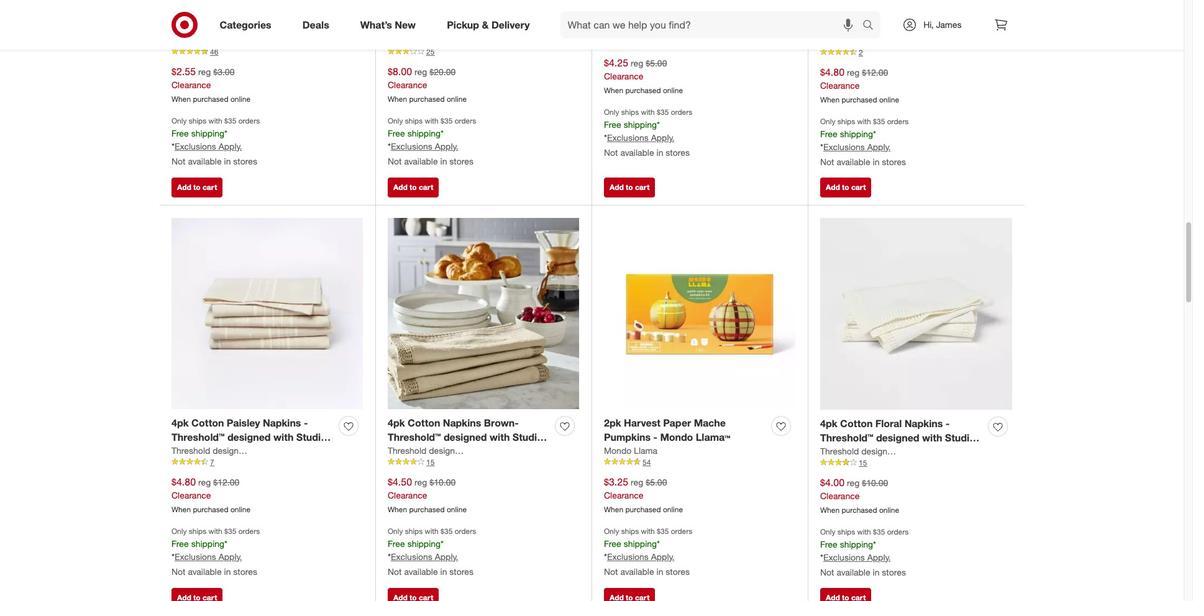 Task type: describe. For each thing, give the bounding box(es) containing it.
online for paper
[[663, 505, 683, 514]]

add for $2.55
[[177, 183, 191, 192]]

ships for 4pk cotton floral napkins - threshold™ designed with studio mcgee
[[838, 527, 855, 537]]

threshold designed w/studio mcgee down the pickup
[[388, 35, 533, 45]]

plate
[[172, 20, 196, 33]]

4pk cotton border striped napkins - threshold™ designed with studio mcgee
[[821, 7, 968, 48]]

clearance for 4pk cotton border striped napkins - threshold™ designed with studio mcgee
[[821, 80, 860, 91]]

threshold designed w/studio mcgee for 4pk cotton napkins brown- threshold™ designed with studio mcgee
[[388, 446, 533, 456]]

when for reusable banner leaves - spritz™
[[604, 86, 624, 95]]

- right leaves
[[724, 6, 728, 19]]

search button
[[857, 11, 887, 41]]

designed inside 4pk cotton floral napkins - threshold™ designed with studio mcgee
[[876, 432, 920, 444]]

exclusions for 10ct thanksgiving turkey buffet plate - spritz™
[[175, 141, 216, 151]]

2
[[859, 48, 863, 57]]

- inside 4pk cotton border striped napkins - threshold™ designed with studio mcgee
[[862, 21, 866, 34]]

in for reusable banner leaves - spritz™
[[657, 147, 664, 158]]

categories link
[[209, 11, 287, 39]]

studio inside 4pk cotton paisley napkins - threshold™ designed with studio mcgee
[[296, 431, 327, 444]]

free for 2pk harvest paper mache pumpkins - mondo llama™
[[604, 539, 621, 549]]

stores for 10ct thanksgiving turkey buffet plate - spritz™
[[233, 156, 257, 166]]

with inside 4pk cotton floral napkins - threshold™ designed with studio mcgee
[[923, 432, 943, 444]]

border
[[876, 7, 908, 19]]

spritz for reusable banner leaves - spritz™
[[604, 26, 627, 37]]

5pc stainless steel flatware set gold - threshold™ designed with studio mcgee
[[388, 6, 542, 47]]

mondo inside the mondo llama 'link'
[[604, 446, 632, 456]]

available for 5pc stainless steel flatware set gold - threshold™ designed with studio mcgee
[[404, 156, 438, 166]]

only ships with $35 orders free shipping * * exclusions apply. not available in stores for 4pk cotton floral napkins - threshold™ designed with studio mcgee
[[821, 527, 909, 578]]

spritz™ inside 10ct thanksgiving turkey buffet plate - spritz™
[[205, 20, 239, 33]]

to for $2.55
[[193, 183, 201, 192]]

$4.25
[[604, 57, 628, 69]]

$2.55
[[172, 65, 196, 78]]

reusable
[[604, 6, 648, 19]]

$12.00 for mcgee
[[213, 477, 239, 488]]

threshold for 4pk cotton napkins brown- threshold™ designed with studio mcgee
[[388, 446, 427, 456]]

studio inside "5pc stainless steel flatware set gold - threshold™ designed with studio mcgee"
[[388, 35, 418, 47]]

pickup & delivery
[[447, 18, 530, 31]]

what's new
[[360, 18, 416, 31]]

clearance for reusable banner leaves - spritz™
[[604, 71, 644, 81]]

add to cart for $2.55
[[177, 183, 217, 192]]

5pc
[[388, 6, 405, 19]]

add to cart for $4.25
[[610, 183, 650, 192]]

mondo llama
[[604, 446, 658, 456]]

$4.00
[[821, 477, 845, 489]]

cotton for napkins
[[408, 417, 440, 430]]

threshold™ inside 4pk cotton border striped napkins - threshold™ designed with studio mcgee
[[868, 21, 921, 34]]

shipping for reusable banner leaves - spritz™
[[624, 119, 657, 130]]

deals
[[303, 18, 329, 31]]

add for $8.00
[[393, 183, 408, 192]]

only ships with $35 orders free shipping * * exclusions apply. not available in stores for 10ct thanksgiving turkey buffet plate - spritz™
[[172, 116, 260, 166]]

in for 4pk cotton floral napkins - threshold™ designed with studio mcgee
[[873, 567, 880, 578]]

$4.25 reg $5.00 clearance when purchased online
[[604, 57, 683, 95]]

pickup
[[447, 18, 479, 31]]

when for 4pk cotton napkins brown- threshold™ designed with studio mcgee
[[388, 505, 407, 514]]

4pk for 4pk cotton napkins brown- threshold™ designed with studio mcgee
[[388, 417, 405, 430]]

stainless
[[408, 6, 451, 19]]

when for 4pk cotton border striped napkins - threshold™ designed with studio mcgee
[[821, 95, 840, 104]]

exclusions apply. button for 4pk cotton napkins brown- threshold™ designed with studio mcgee
[[391, 551, 458, 563]]

pickup & delivery link
[[436, 11, 545, 39]]

mcgee inside 4pk cotton paisley napkins - threshold™ designed with studio mcgee
[[172, 446, 205, 458]]

mache
[[694, 417, 726, 430]]

4pk cotton napkins brown- threshold™ designed with studio mcgee
[[388, 417, 543, 458]]

paisley
[[227, 417, 260, 430]]

$35 for reusable banner leaves - spritz™
[[657, 107, 669, 117]]

0 vertical spatial spritz™
[[731, 6, 764, 19]]

purchased for 4pk cotton paisley napkins - threshold™ designed with studio mcgee
[[193, 505, 228, 514]]

only ships with $35 orders free shipping * * exclusions apply. not available in stores for 4pk cotton napkins brown- threshold™ designed with studio mcgee
[[388, 527, 476, 577]]

spritz link for 10ct thanksgiving turkey buffet plate - spritz™
[[172, 34, 194, 46]]

$2.55 reg $3.00 clearance when purchased online
[[172, 65, 251, 104]]

ships for 5pc stainless steel flatware set gold - threshold™ designed with studio mcgee
[[405, 116, 423, 125]]

ships for reusable banner leaves - spritz™
[[621, 107, 639, 117]]

gold
[[388, 20, 410, 33]]

orders for leaves
[[671, 107, 693, 117]]

mcgee inside "5pc stainless steel flatware set gold - threshold™ designed with studio mcgee"
[[421, 35, 455, 47]]

w/studio for 4pk cotton napkins brown- threshold™ designed with studio mcgee
[[468, 446, 502, 456]]

available for reusable banner leaves - spritz™
[[621, 147, 654, 158]]

clearance for 4pk cotton paisley napkins - threshold™ designed with studio mcgee
[[172, 490, 211, 501]]

napkins inside 4pk cotton floral napkins - threshold™ designed with studio mcgee
[[905, 418, 943, 430]]

w/studio for 4pk cotton border striped napkins - threshold™ designed with studio mcgee
[[900, 35, 935, 46]]

thanksgiving
[[195, 6, 257, 19]]

apply. for 4pk cotton paisley napkins - threshold™ designed with studio mcgee
[[219, 552, 242, 562]]

- inside "5pc stainless steel flatware set gold - threshold™ designed with studio mcgee"
[[413, 20, 417, 33]]

mondo inside "2pk harvest paper mache pumpkins - mondo llama™"
[[660, 431, 693, 444]]

reg for 4pk cotton border striped napkins - threshold™ designed with studio mcgee
[[847, 67, 860, 78]]

shipping for 4pk cotton border striped napkins - threshold™ designed with studio mcgee
[[840, 129, 873, 139]]

striped
[[911, 7, 945, 19]]

cotton for floral
[[840, 418, 873, 430]]

available for 4pk cotton napkins brown- threshold™ designed with studio mcgee
[[404, 567, 438, 577]]

4pk cotton paisley napkins - threshold™ designed with studio mcgee link
[[172, 417, 334, 458]]

only for 4pk cotton napkins brown- threshold™ designed with studio mcgee
[[388, 527, 403, 536]]

reusable banner leaves - spritz™ link
[[604, 6, 764, 20]]

shipping for 2pk harvest paper mache pumpkins - mondo llama™
[[624, 539, 657, 549]]

4pk cotton floral napkins - threshold™ designed with studio mcgee link
[[821, 417, 983, 459]]

cotton for paisley
[[192, 417, 224, 430]]

threshold™ inside 4pk cotton floral napkins - threshold™ designed with studio mcgee
[[821, 432, 874, 444]]

new
[[395, 18, 416, 31]]

deals link
[[292, 11, 345, 39]]

mcgee inside 4pk cotton floral napkins - threshold™ designed with studio mcgee
[[821, 446, 854, 459]]

online for border
[[880, 95, 899, 104]]

hi,
[[924, 19, 934, 30]]

only for 2pk harvest paper mache pumpkins - mondo llama™
[[604, 527, 619, 536]]

threshold™ inside "5pc stainless steel flatware set gold - threshold™ designed with studio mcgee"
[[420, 20, 473, 33]]

4pk cotton border striped napkins - threshold™ designed with studio mcgee link
[[821, 6, 983, 48]]

hi, james
[[924, 19, 962, 30]]

threshold designed w/studio mcgee link for napkins
[[388, 445, 533, 457]]

stores for 4pk cotton border striped napkins - threshold™ designed with studio mcgee
[[882, 156, 906, 167]]

25
[[426, 47, 435, 56]]

7 link
[[172, 457, 363, 468]]

delivery
[[492, 18, 530, 31]]

ships for 4pk cotton paisley napkins - threshold™ designed with studio mcgee
[[189, 527, 207, 536]]

james
[[936, 19, 962, 30]]

not for reusable banner leaves - spritz™
[[604, 147, 618, 158]]

- inside 4pk cotton paisley napkins - threshold™ designed with studio mcgee
[[304, 417, 308, 430]]

in for 2pk harvest paper mache pumpkins - mondo llama™
[[657, 567, 664, 577]]

w/studio for 4pk cotton paisley napkins - threshold™ designed with studio mcgee
[[251, 446, 286, 456]]

4pk for 4pk cotton paisley napkins - threshold™ designed with studio mcgee
[[172, 417, 189, 430]]

- inside 10ct thanksgiving turkey buffet plate - spritz™
[[198, 20, 202, 33]]

when for 5pc stainless steel flatware set gold - threshold™ designed with studio mcgee
[[388, 94, 407, 104]]

2pk
[[604, 417, 621, 430]]

clearance for 10ct thanksgiving turkey buffet plate - spritz™
[[172, 79, 211, 90]]

studio inside 4pk cotton border striped napkins - threshold™ designed with studio mcgee
[[843, 35, 874, 48]]

$4.50
[[388, 476, 412, 488]]

designed inside 4pk cotton border striped napkins - threshold™ designed with studio mcgee
[[924, 21, 968, 34]]

mcgee inside 4pk cotton napkins brown- threshold™ designed with studio mcgee
[[388, 446, 421, 458]]

$20.00
[[430, 66, 456, 77]]

online for paisley
[[231, 505, 251, 514]]

free for 10ct thanksgiving turkey buffet plate - spritz™
[[172, 128, 189, 138]]

threshold designed w/studio mcgee link for border
[[821, 35, 966, 47]]

pumpkins
[[604, 431, 651, 444]]

in for 4pk cotton border striped napkins - threshold™ designed with studio mcgee
[[873, 156, 880, 167]]

floral
[[876, 418, 902, 430]]

spritz for 10ct thanksgiving turkey buffet plate - spritz™
[[172, 35, 194, 45]]

napkins inside 4pk cotton border striped napkins - threshold™ designed with studio mcgee
[[821, 21, 859, 34]]

set
[[524, 6, 540, 19]]

2pk harvest paper mache pumpkins - mondo llama™ link
[[604, 417, 766, 445]]

apply. for 4pk cotton border striped napkins - threshold™ designed with studio mcgee
[[868, 141, 891, 152]]

threshold for 4pk cotton floral napkins - threshold™ designed with studio mcgee
[[821, 446, 859, 457]]

add for $4.25
[[610, 183, 624, 192]]

5pc stainless steel flatware set gold - threshold™ designed with studio mcgee link
[[388, 6, 550, 47]]

flatware
[[480, 6, 522, 19]]

in for 10ct thanksgiving turkey buffet plate - spritz™
[[224, 156, 231, 166]]

threshold™ inside 4pk cotton paisley napkins - threshold™ designed with studio mcgee
[[172, 431, 225, 444]]

categories
[[220, 18, 271, 31]]

- inside "2pk harvest paper mache pumpkins - mondo llama™"
[[654, 431, 658, 444]]

$4.80 reg $12.00 clearance when purchased online for mcgee
[[172, 476, 251, 514]]

brown-
[[484, 417, 519, 430]]

- inside 4pk cotton floral napkins - threshold™ designed with studio mcgee
[[946, 418, 950, 430]]

4pk cotton paisley napkins - threshold™ designed with studio mcgee
[[172, 417, 327, 458]]

mondo llama link
[[604, 445, 658, 457]]

add to cart for $8.00
[[393, 183, 433, 192]]

add to cart button for $4.25
[[604, 178, 655, 198]]

&
[[482, 18, 489, 31]]

$4.50 reg $10.00 clearance when purchased online
[[388, 476, 467, 514]]

46 link
[[172, 46, 363, 57]]

threshold designed w/studio mcgee for 4pk cotton paisley napkins - threshold™ designed with studio mcgee
[[172, 446, 317, 456]]

llama
[[634, 446, 658, 456]]

free for 4pk cotton floral napkins - threshold™ designed with studio mcgee
[[821, 539, 838, 550]]

only for 5pc stainless steel flatware set gold - threshold™ designed with studio mcgee
[[388, 116, 403, 125]]

10ct
[[172, 6, 192, 19]]



Task type: vqa. For each thing, say whether or not it's contained in the screenshot.
McGee inside 4pk Cotton Border Striped Napkins - Threshold™ designed with Studio McGee
yes



Task type: locate. For each thing, give the bounding box(es) containing it.
purchased inside "$3.25 reg $5.00 clearance when purchased online"
[[626, 505, 661, 514]]

4 add to cart button from the left
[[821, 178, 872, 198]]

threshold down new
[[388, 35, 427, 45]]

$35 for 4pk cotton border striped napkins - threshold™ designed with studio mcgee
[[873, 117, 885, 126]]

2pk harvest paper mache pumpkins - mondo llama™
[[604, 417, 731, 444]]

$4.80 reg $12.00 clearance when purchased online down 2
[[821, 66, 899, 104]]

54 link
[[604, 457, 796, 468]]

$4.80 for mcgee
[[172, 476, 196, 488]]

clearance down $4.50
[[388, 490, 427, 501]]

0 vertical spatial $12.00
[[862, 67, 888, 78]]

cotton for border
[[840, 7, 873, 19]]

purchased inside the $4.50 reg $10.00 clearance when purchased online
[[409, 505, 445, 514]]

available for 4pk cotton floral napkins - threshold™ designed with studio mcgee
[[837, 567, 871, 578]]

only ships with $35 orders free shipping * * exclusions apply. not available in stores for 4pk cotton paisley napkins - threshold™ designed with studio mcgee
[[172, 527, 260, 577]]

3 cart from the left
[[635, 183, 650, 192]]

stores for 4pk cotton napkins brown- threshold™ designed with studio mcgee
[[450, 567, 474, 577]]

when for 2pk harvest paper mache pumpkins - mondo llama™
[[604, 505, 624, 514]]

exclusions apply. button for 4pk cotton floral napkins - threshold™ designed with studio mcgee
[[824, 552, 891, 564]]

4pk for 4pk cotton border striped napkins - threshold™ designed with studio mcgee
[[821, 7, 838, 19]]

1 vertical spatial $5.00
[[646, 477, 667, 488]]

online
[[663, 86, 683, 95], [231, 94, 251, 104], [447, 94, 467, 104], [880, 95, 899, 104], [231, 505, 251, 514], [447, 505, 467, 514], [663, 505, 683, 514], [880, 506, 899, 515]]

when inside "$3.25 reg $5.00 clearance when purchased online"
[[604, 505, 624, 514]]

reg for 4pk cotton floral napkins - threshold™ designed with studio mcgee
[[847, 478, 860, 488]]

$5.00 down 54
[[646, 477, 667, 488]]

only
[[604, 107, 619, 117], [172, 116, 187, 125], [388, 116, 403, 125], [821, 117, 836, 126], [172, 527, 187, 536], [388, 527, 403, 536], [604, 527, 619, 536], [821, 527, 836, 537]]

when inside $8.00 reg $20.00 clearance when purchased online
[[388, 94, 407, 104]]

clearance for 4pk cotton napkins brown- threshold™ designed with studio mcgee
[[388, 490, 427, 501]]

- right gold
[[413, 20, 417, 33]]

$8.00 reg $20.00 clearance when purchased online
[[388, 65, 467, 104]]

shipping for 4pk cotton napkins brown- threshold™ designed with studio mcgee
[[408, 539, 441, 549]]

threshold
[[388, 35, 427, 45], [821, 35, 859, 46], [172, 446, 210, 456], [388, 446, 427, 456], [821, 446, 859, 457]]

free
[[604, 119, 621, 130], [172, 128, 189, 138], [388, 128, 405, 138], [821, 129, 838, 139], [172, 539, 189, 549], [388, 539, 405, 549], [604, 539, 621, 549], [821, 539, 838, 550]]

reg for 4pk cotton napkins brown- threshold™ designed with studio mcgee
[[415, 477, 427, 488]]

clearance inside $4.00 reg $10.00 clearance when purchased online
[[821, 491, 860, 501]]

reusable banner leaves - spritz™
[[604, 6, 764, 19]]

reg right $3.25
[[631, 477, 644, 488]]

2pk harvest paper mache pumpkins - mondo llama™ image
[[604, 218, 796, 409], [604, 218, 796, 409]]

w/studio up 7 link
[[251, 446, 286, 456]]

purchased for 4pk cotton napkins brown- threshold™ designed with studio mcgee
[[409, 505, 445, 514]]

purchased for 4pk cotton border striped napkins - threshold™ designed with studio mcgee
[[842, 95, 877, 104]]

cotton inside 4pk cotton paisley napkins - threshold™ designed with studio mcgee
[[192, 417, 224, 430]]

What can we help you find? suggestions appear below search field
[[560, 11, 866, 39]]

search
[[857, 20, 887, 32]]

threshold up 7
[[172, 446, 210, 456]]

threshold designed w/studio mcgee link down brown-
[[388, 445, 533, 457]]

$10.00 right $4.00
[[862, 478, 888, 488]]

1 add from the left
[[177, 183, 191, 192]]

threshold up $4.00
[[821, 446, 859, 457]]

ships for 10ct thanksgiving turkey buffet plate - spritz™
[[189, 116, 207, 125]]

napkins inside 4pk cotton napkins brown- threshold™ designed with studio mcgee
[[443, 417, 481, 430]]

0 horizontal spatial spritz link
[[172, 34, 194, 46]]

10ct thanksgiving turkey buffet plate - spritz™
[[172, 6, 322, 33]]

only ships with $35 orders free shipping * * exclusions apply. not available in stores for 2pk harvest paper mache pumpkins - mondo llama™
[[604, 527, 693, 577]]

0 horizontal spatial $4.80
[[172, 476, 196, 488]]

with inside 4pk cotton napkins brown- threshold™ designed with studio mcgee
[[490, 431, 510, 444]]

4 add to cart from the left
[[826, 183, 866, 192]]

add
[[177, 183, 191, 192], [393, 183, 408, 192], [610, 183, 624, 192], [826, 183, 840, 192]]

2 cart from the left
[[419, 183, 433, 192]]

ships for 4pk cotton napkins brown- threshold™ designed with studio mcgee
[[405, 527, 423, 536]]

ships for 4pk cotton border striped napkins - threshold™ designed with studio mcgee
[[838, 117, 855, 126]]

- up llama
[[654, 431, 658, 444]]

3 add to cart from the left
[[610, 183, 650, 192]]

clearance
[[604, 71, 644, 81], [172, 79, 211, 90], [388, 79, 427, 90], [821, 80, 860, 91], [172, 490, 211, 501], [388, 490, 427, 501], [604, 490, 644, 501], [821, 491, 860, 501]]

mcgee
[[421, 35, 455, 47], [504, 35, 533, 45], [877, 35, 910, 48], [937, 35, 966, 46], [172, 446, 205, 458], [288, 446, 317, 456], [388, 446, 421, 458], [504, 446, 533, 456], [821, 446, 854, 459], [937, 446, 966, 457]]

not
[[604, 147, 618, 158], [172, 156, 186, 166], [388, 156, 402, 166], [821, 156, 835, 167], [172, 567, 186, 577], [388, 567, 402, 577], [604, 567, 618, 577], [821, 567, 835, 578]]

reg down 2
[[847, 67, 860, 78]]

4pk inside 4pk cotton paisley napkins - threshold™ designed with studio mcgee
[[172, 417, 189, 430]]

when inside "$4.25 reg $5.00 clearance when purchased online"
[[604, 86, 624, 95]]

reg right $4.50
[[415, 477, 427, 488]]

4pk inside 4pk cotton floral napkins - threshold™ designed with studio mcgee
[[821, 418, 838, 430]]

purchased for 4pk cotton floral napkins - threshold™ designed with studio mcgee
[[842, 506, 877, 515]]

0 horizontal spatial 15
[[426, 458, 435, 467]]

spritz link down plate
[[172, 34, 194, 46]]

apply. for 10ct thanksgiving turkey buffet plate - spritz™
[[219, 141, 242, 151]]

threshold designed w/studio mcgee down brown-
[[388, 446, 533, 456]]

w/studio for 4pk cotton floral napkins - threshold™ designed with studio mcgee
[[900, 446, 935, 457]]

threshold designed w/studio mcgee link down floral
[[821, 446, 966, 458]]

reg inside "$3.25 reg $5.00 clearance when purchased online"
[[631, 477, 644, 488]]

15 link down floral
[[821, 458, 1013, 469]]

exclusions apply. button for 2pk harvest paper mache pumpkins - mondo llama™
[[607, 551, 675, 563]]

threshold for 4pk cotton border striped napkins - threshold™ designed with studio mcgee
[[821, 35, 859, 46]]

reg inside $8.00 reg $20.00 clearance when purchased online
[[415, 66, 427, 77]]

when inside "$2.55 reg $3.00 clearance when purchased online"
[[172, 94, 191, 104]]

$3.25 reg $5.00 clearance when purchased online
[[604, 476, 683, 514]]

threshold™
[[420, 20, 473, 33], [868, 21, 921, 34], [172, 431, 225, 444], [388, 431, 441, 444], [821, 432, 874, 444]]

2 add to cart from the left
[[393, 183, 433, 192]]

15 up the $4.50 reg $10.00 clearance when purchased online
[[426, 458, 435, 467]]

stores for 4pk cotton paisley napkins - threshold™ designed with studio mcgee
[[233, 567, 257, 577]]

$10.00 inside $4.00 reg $10.00 clearance when purchased online
[[862, 478, 888, 488]]

2 $5.00 from the top
[[646, 477, 667, 488]]

llama™
[[696, 431, 731, 444]]

$35 for 4pk cotton napkins brown- threshold™ designed with studio mcgee
[[441, 527, 453, 536]]

1 vertical spatial spritz™
[[205, 20, 239, 33]]

stores for reusable banner leaves - spritz™
[[666, 147, 690, 158]]

2 to from the left
[[410, 183, 417, 192]]

clearance down $2.55
[[172, 79, 211, 90]]

purchased
[[626, 86, 661, 95], [193, 94, 228, 104], [409, 94, 445, 104], [842, 95, 877, 104], [193, 505, 228, 514], [409, 505, 445, 514], [626, 505, 661, 514], [842, 506, 877, 515]]

threshold designed w/studio mcgee down search
[[821, 35, 966, 46]]

online inside $4.00 reg $10.00 clearance when purchased online
[[880, 506, 899, 515]]

1 horizontal spatial mondo
[[660, 431, 693, 444]]

$5.00 inside "$3.25 reg $5.00 clearance when purchased online"
[[646, 477, 667, 488]]

7
[[210, 458, 214, 467]]

designed inside 4pk cotton paisley napkins - threshold™ designed with studio mcgee
[[227, 431, 271, 444]]

online inside "$3.25 reg $5.00 clearance when purchased online"
[[663, 505, 683, 514]]

purchased inside "$4.25 reg $5.00 clearance when purchased online"
[[626, 86, 661, 95]]

what's new link
[[350, 11, 431, 39]]

1 horizontal spatial spritz link
[[604, 26, 627, 38]]

threshold designed w/studio mcgee link for paisley
[[172, 445, 317, 457]]

$3.25
[[604, 476, 628, 488]]

purchased for 10ct thanksgiving turkey buffet plate - spritz™
[[193, 94, 228, 104]]

25 link
[[388, 46, 579, 57]]

15 for threshold™
[[859, 459, 867, 468]]

with
[[522, 20, 542, 33], [821, 35, 841, 48], [641, 107, 655, 117], [209, 116, 222, 125], [425, 116, 439, 125], [858, 117, 871, 126], [274, 431, 294, 444], [490, 431, 510, 444], [923, 432, 943, 444], [209, 527, 222, 536], [425, 527, 439, 536], [641, 527, 655, 536], [858, 527, 871, 537]]

clearance down 7
[[172, 490, 211, 501]]

reg right the $4.25
[[631, 58, 644, 69]]

$10.00 right $4.50
[[430, 477, 456, 488]]

spritz link
[[604, 26, 627, 38], [172, 34, 194, 46]]

3 add to cart button from the left
[[604, 178, 655, 198]]

$5.00 inside "$4.25 reg $5.00 clearance when purchased online"
[[646, 58, 667, 69]]

ships
[[621, 107, 639, 117], [189, 116, 207, 125], [405, 116, 423, 125], [838, 117, 855, 126], [189, 527, 207, 536], [405, 527, 423, 536], [621, 527, 639, 536], [838, 527, 855, 537]]

studio inside 4pk cotton floral napkins - threshold™ designed with studio mcgee
[[945, 432, 976, 444]]

threshold™ up $4.50
[[388, 431, 441, 444]]

clearance for 5pc stainless steel flatware set gold - threshold™ designed with studio mcgee
[[388, 79, 427, 90]]

clearance inside the $4.50 reg $10.00 clearance when purchased online
[[388, 490, 427, 501]]

not for 10ct thanksgiving turkey buffet plate - spritz™
[[172, 156, 186, 166]]

available for 10ct thanksgiving turkey buffet plate - spritz™
[[188, 156, 222, 166]]

1 horizontal spatial $4.80 reg $12.00 clearance when purchased online
[[821, 66, 899, 104]]

spritz down plate
[[172, 35, 194, 45]]

0 horizontal spatial spritz™
[[205, 20, 239, 33]]

10ct thanksgiving turkey buffet plate - spritz™ link
[[172, 6, 334, 34]]

$5.00
[[646, 58, 667, 69], [646, 477, 667, 488]]

4 to from the left
[[842, 183, 850, 192]]

banner
[[651, 6, 685, 19]]

apply. for 4pk cotton floral napkins - threshold™ designed with studio mcgee
[[868, 552, 891, 563]]

clearance inside "$4.25 reg $5.00 clearance when purchased online"
[[604, 71, 644, 81]]

cotton
[[840, 7, 873, 19], [192, 417, 224, 430], [408, 417, 440, 430], [840, 418, 873, 430]]

1 add to cart from the left
[[177, 183, 217, 192]]

free for reusable banner leaves - spritz™
[[604, 119, 621, 130]]

free for 5pc stainless steel flatware set gold - threshold™ designed with studio mcgee
[[388, 128, 405, 138]]

only for 4pk cotton floral napkins - threshold™ designed with studio mcgee
[[821, 527, 836, 537]]

mondo down pumpkins
[[604, 446, 632, 456]]

threshold up $4.50
[[388, 446, 427, 456]]

reg for reusable banner leaves - spritz™
[[631, 58, 644, 69]]

add to cart button
[[172, 178, 223, 198], [388, 178, 439, 198], [604, 178, 655, 198], [821, 178, 872, 198]]

mcgee inside 4pk cotton border striped napkins - threshold™ designed with studio mcgee
[[877, 35, 910, 48]]

not for 4pk cotton border striped napkins - threshold™ designed with studio mcgee
[[821, 156, 835, 167]]

4 add from the left
[[826, 183, 840, 192]]

1 to from the left
[[193, 183, 201, 192]]

shipping for 10ct thanksgiving turkey buffet plate - spritz™
[[191, 128, 224, 138]]

not for 2pk harvest paper mache pumpkins - mondo llama™
[[604, 567, 618, 577]]

15 link
[[388, 457, 579, 468], [821, 458, 1013, 469]]

purchased for 5pc stainless steel flatware set gold - threshold™ designed with studio mcgee
[[409, 94, 445, 104]]

1 add to cart button from the left
[[172, 178, 223, 198]]

4pk inside 4pk cotton napkins brown- threshold™ designed with studio mcgee
[[388, 417, 405, 430]]

spritz link down reusable
[[604, 26, 627, 38]]

1 horizontal spatial $4.80
[[821, 66, 845, 78]]

4pk cotton napkins brown- threshold™ designed with studio mcgee link
[[388, 417, 550, 458]]

with inside 4pk cotton border striped napkins - threshold™ designed with studio mcgee
[[821, 35, 841, 48]]

0 horizontal spatial $4.80 reg $12.00 clearance when purchased online
[[172, 476, 251, 514]]

apply. for 4pk cotton napkins brown- threshold™ designed with studio mcgee
[[435, 552, 458, 562]]

apply.
[[651, 132, 675, 143], [219, 141, 242, 151], [435, 141, 458, 151], [868, 141, 891, 152], [219, 552, 242, 562], [435, 552, 458, 562], [651, 552, 675, 562], [868, 552, 891, 563]]

0 vertical spatial $4.80
[[821, 66, 845, 78]]

online inside "$4.25 reg $5.00 clearance when purchased online"
[[663, 86, 683, 95]]

$12.00 down 2
[[862, 67, 888, 78]]

4 cart from the left
[[852, 183, 866, 192]]

spritz link for reusable banner leaves - spritz™
[[604, 26, 627, 38]]

to
[[193, 183, 201, 192], [410, 183, 417, 192], [626, 183, 633, 192], [842, 183, 850, 192]]

turkey
[[260, 6, 291, 19]]

1 cart from the left
[[203, 183, 217, 192]]

purchased down $3.25
[[626, 505, 661, 514]]

4pk cotton floral napkins - threshold™ designed with studio mcgee
[[821, 418, 976, 459]]

purchased down the $3.00
[[193, 94, 228, 104]]

cotton inside 4pk cotton napkins brown- threshold™ designed with studio mcgee
[[408, 417, 440, 430]]

$35 for 2pk harvest paper mache pumpkins - mondo llama™
[[657, 527, 669, 536]]

purchased down 7
[[193, 505, 228, 514]]

threshold designed w/studio mcgee link down paisley
[[172, 445, 317, 457]]

napkins inside 4pk cotton paisley napkins - threshold™ designed with studio mcgee
[[263, 417, 301, 430]]

reg
[[631, 58, 644, 69], [198, 66, 211, 77], [415, 66, 427, 77], [847, 67, 860, 78], [198, 477, 211, 488], [415, 477, 427, 488], [631, 477, 644, 488], [847, 478, 860, 488]]

mondo down paper
[[660, 431, 693, 444]]

0 vertical spatial $4.80 reg $12.00 clearance when purchased online
[[821, 66, 899, 104]]

reg right $8.00
[[415, 66, 427, 77]]

2 link
[[821, 47, 1013, 58]]

$3.00
[[213, 66, 235, 77]]

reg for 10ct thanksgiving turkey buffet plate - spritz™
[[198, 66, 211, 77]]

purchased down 2
[[842, 95, 877, 104]]

15 for designed
[[426, 458, 435, 467]]

threshold designed w/studio mcgee up 7 link
[[172, 446, 317, 456]]

$12.00 down 7
[[213, 477, 239, 488]]

online inside "$2.55 reg $3.00 clearance when purchased online"
[[231, 94, 251, 104]]

reg inside "$2.55 reg $3.00 clearance when purchased online"
[[198, 66, 211, 77]]

reg inside the $4.50 reg $10.00 clearance when purchased online
[[415, 477, 427, 488]]

available for 4pk cotton paisley napkins - threshold™ designed with studio mcgee
[[188, 567, 222, 577]]

not for 4pk cotton napkins brown- threshold™ designed with studio mcgee
[[388, 567, 402, 577]]

1 vertical spatial $4.80
[[172, 476, 196, 488]]

3 add from the left
[[610, 183, 624, 192]]

$10.00 inside the $4.50 reg $10.00 clearance when purchased online
[[430, 477, 456, 488]]

-
[[724, 6, 728, 19], [198, 20, 202, 33], [413, 20, 417, 33], [862, 21, 866, 34], [304, 417, 308, 430], [946, 418, 950, 430], [654, 431, 658, 444]]

cart
[[203, 183, 217, 192], [419, 183, 433, 192], [635, 183, 650, 192], [852, 183, 866, 192]]

4pk
[[821, 7, 838, 19], [172, 417, 189, 430], [388, 417, 405, 430], [821, 418, 838, 430]]

w/studio up "2" link on the right top of page
[[900, 35, 935, 46]]

threshold designed w/studio mcgee link for floral
[[821, 446, 966, 458]]

orders for paper
[[671, 527, 693, 536]]

2 add to cart button from the left
[[388, 178, 439, 198]]

1 vertical spatial $4.80 reg $12.00 clearance when purchased online
[[172, 476, 251, 514]]

exclusions for reusable banner leaves - spritz™
[[607, 132, 649, 143]]

when inside $4.00 reg $10.00 clearance when purchased online
[[821, 506, 840, 515]]

what's
[[360, 18, 392, 31]]

w/studio down brown-
[[468, 446, 502, 456]]

threshold up 2
[[821, 35, 859, 46]]

online inside the $4.50 reg $10.00 clearance when purchased online
[[447, 505, 467, 514]]

46
[[210, 47, 218, 56]]

free for 4pk cotton napkins brown- threshold™ designed with studio mcgee
[[388, 539, 405, 549]]

$4.00 reg $10.00 clearance when purchased online
[[821, 477, 899, 515]]

exclusions apply. button for reusable banner leaves - spritz™
[[607, 132, 675, 144]]

reg left the $3.00
[[198, 66, 211, 77]]

spritz™ right leaves
[[731, 6, 764, 19]]

reg for 4pk cotton paisley napkins - threshold™ designed with studio mcgee
[[198, 477, 211, 488]]

1 horizontal spatial 15
[[859, 459, 867, 468]]

$12.00 for studio
[[862, 67, 888, 78]]

4pk cotton napkins brown- threshold™ designed with studio mcgee image
[[388, 218, 579, 409], [388, 218, 579, 409]]

online inside $8.00 reg $20.00 clearance when purchased online
[[447, 94, 467, 104]]

when for 10ct thanksgiving turkey buffet plate - spritz™
[[172, 94, 191, 104]]

15 link down brown-
[[388, 457, 579, 468]]

- right plate
[[198, 20, 202, 33]]

clearance down the $4.25
[[604, 71, 644, 81]]

$5.00 right the $4.25
[[646, 58, 667, 69]]

in for 4pk cotton paisley napkins - threshold™ designed with studio mcgee
[[224, 567, 231, 577]]

1 horizontal spatial $10.00
[[862, 478, 888, 488]]

only ships with $35 orders free shipping * * exclusions apply. not available in stores for reusable banner leaves - spritz™
[[604, 107, 693, 158]]

cart for $2.55
[[203, 183, 217, 192]]

purchased down $4.00
[[842, 506, 877, 515]]

w/studio
[[468, 35, 502, 45], [900, 35, 935, 46], [251, 446, 286, 456], [468, 446, 502, 456], [900, 446, 935, 457]]

*
[[657, 119, 660, 130], [224, 128, 228, 138], [441, 128, 444, 138], [873, 129, 876, 139], [604, 132, 607, 143], [172, 141, 175, 151], [388, 141, 391, 151], [821, 141, 824, 152], [224, 539, 228, 549], [441, 539, 444, 549], [657, 539, 660, 549], [873, 539, 876, 550], [172, 552, 175, 562], [388, 552, 391, 562], [604, 552, 607, 562], [821, 552, 824, 563]]

spritz down reusable
[[604, 26, 627, 37]]

orders
[[671, 107, 693, 117], [239, 116, 260, 125], [455, 116, 476, 125], [887, 117, 909, 126], [239, 527, 260, 536], [455, 527, 476, 536], [671, 527, 693, 536], [887, 527, 909, 537]]

54
[[643, 458, 651, 467]]

with inside 4pk cotton paisley napkins - threshold™ designed with studio mcgee
[[274, 431, 294, 444]]

clearance inside $8.00 reg $20.00 clearance when purchased online
[[388, 79, 427, 90]]

0 horizontal spatial $12.00
[[213, 477, 239, 488]]

reg down 7
[[198, 477, 211, 488]]

add for $4.80
[[826, 183, 840, 192]]

threshold™ inside 4pk cotton napkins brown- threshold™ designed with studio mcgee
[[388, 431, 441, 444]]

$4.80 for studio
[[821, 66, 845, 78]]

clearance for 2pk harvest paper mache pumpkins - mondo llama™
[[604, 490, 644, 501]]

w/studio down floral
[[900, 446, 935, 457]]

purchased down $4.50
[[409, 505, 445, 514]]

napkins
[[821, 21, 859, 34], [263, 417, 301, 430], [443, 417, 481, 430], [905, 418, 943, 430]]

orders for border
[[887, 117, 909, 126]]

studio inside 4pk cotton napkins brown- threshold™ designed with studio mcgee
[[513, 431, 543, 444]]

reg for 5pc stainless steel flatware set gold - threshold™ designed with studio mcgee
[[415, 66, 427, 77]]

leaves
[[688, 6, 721, 19]]

reg right $4.00
[[847, 478, 860, 488]]

harvest
[[624, 417, 661, 430]]

only ships with $35 orders free shipping * * exclusions apply. not available in stores for 4pk cotton border striped napkins - threshold™ designed with studio mcgee
[[821, 117, 909, 167]]

steel
[[454, 6, 478, 19]]

purchased down $20.00
[[409, 94, 445, 104]]

threshold designed w/studio mcgee link down search
[[821, 35, 966, 47]]

purchased down the $4.25
[[626, 86, 661, 95]]

2 add from the left
[[393, 183, 408, 192]]

threshold™ down stainless
[[420, 20, 473, 33]]

designed inside "5pc stainless steel flatware set gold - threshold™ designed with studio mcgee"
[[476, 20, 519, 33]]

threshold™ down border at the top of page
[[868, 21, 921, 34]]

with inside "5pc stainless steel flatware set gold - threshold™ designed with studio mcgee"
[[522, 20, 542, 33]]

1 vertical spatial $12.00
[[213, 477, 239, 488]]

$8.00
[[388, 65, 412, 78]]

clearance down $4.00
[[821, 491, 860, 501]]

clearance for 4pk cotton floral napkins - threshold™ designed with studio mcgee
[[821, 491, 860, 501]]

clearance inside "$2.55 reg $3.00 clearance when purchased online"
[[172, 79, 211, 90]]

$12.00
[[862, 67, 888, 78], [213, 477, 239, 488]]

4pk inside 4pk cotton border striped napkins - threshold™ designed with studio mcgee
[[821, 7, 838, 19]]

clearance down $3.25
[[604, 490, 644, 501]]

exclusions apply. button
[[607, 132, 675, 144], [175, 140, 242, 153], [391, 140, 458, 153], [824, 141, 891, 153], [175, 551, 242, 563], [391, 551, 458, 563], [607, 551, 675, 563], [824, 552, 891, 564]]

4pk cotton paisley napkins - threshold™ designed with studio mcgee image
[[172, 218, 363, 409], [172, 218, 363, 409]]

- right floral
[[946, 418, 950, 430]]

$4.80 reg $12.00 clearance when purchased online
[[821, 66, 899, 104], [172, 476, 251, 514]]

reg inside "$4.25 reg $5.00 clearance when purchased online"
[[631, 58, 644, 69]]

clearance down $8.00
[[388, 79, 427, 90]]

0 horizontal spatial mondo
[[604, 446, 632, 456]]

0 horizontal spatial spritz
[[172, 35, 194, 45]]

purchased inside $8.00 reg $20.00 clearance when purchased online
[[409, 94, 445, 104]]

clearance down 2
[[821, 80, 860, 91]]

cotton inside 4pk cotton floral napkins - threshold™ designed with studio mcgee
[[840, 418, 873, 430]]

designed inside 4pk cotton napkins brown- threshold™ designed with studio mcgee
[[444, 431, 487, 444]]

1 horizontal spatial spritz™
[[731, 6, 764, 19]]

$5.00 for $3.25
[[646, 477, 667, 488]]

add to cart button for $4.80
[[821, 178, 872, 198]]

1 horizontal spatial spritz
[[604, 26, 627, 37]]

threshold™ up 7
[[172, 431, 225, 444]]

only ships with $35 orders free shipping * * exclusions apply. not available in stores for 5pc stainless steel flatware set gold - threshold™ designed with studio mcgee
[[388, 116, 476, 166]]

paper
[[663, 417, 691, 430]]

0 horizontal spatial 15 link
[[388, 457, 579, 468]]

threshold designed w/studio mcgee for 4pk cotton border striped napkins - threshold™ designed with studio mcgee
[[821, 35, 966, 46]]

$10.00
[[430, 477, 456, 488], [862, 478, 888, 488]]

0 horizontal spatial $10.00
[[430, 477, 456, 488]]

1 $5.00 from the top
[[646, 58, 667, 69]]

15 up $4.00 reg $10.00 clearance when purchased online
[[859, 459, 867, 468]]

add to cart button for $2.55
[[172, 178, 223, 198]]

- up 2
[[862, 21, 866, 34]]

designed
[[476, 20, 519, 33], [924, 21, 968, 34], [429, 35, 465, 45], [862, 35, 898, 46], [227, 431, 271, 444], [444, 431, 487, 444], [876, 432, 920, 444], [213, 446, 249, 456], [429, 446, 465, 456], [862, 446, 898, 457]]

only ships with $35 orders free shipping * * exclusions apply. not available in stores
[[604, 107, 693, 158], [172, 116, 260, 166], [388, 116, 476, 166], [821, 117, 909, 167], [172, 527, 260, 577], [388, 527, 476, 577], [604, 527, 693, 577], [821, 527, 909, 578]]

when inside the $4.50 reg $10.00 clearance when purchased online
[[388, 505, 407, 514]]

buffet
[[294, 6, 322, 19]]

stores for 4pk cotton floral napkins - threshold™ designed with studio mcgee
[[882, 567, 906, 578]]

- up 7 link
[[304, 417, 308, 430]]

spritz™ down thanksgiving
[[205, 20, 239, 33]]

1 horizontal spatial $12.00
[[862, 67, 888, 78]]

0 vertical spatial $5.00
[[646, 58, 667, 69]]

online for leaves
[[663, 86, 683, 95]]

add to cart
[[177, 183, 217, 192], [393, 183, 433, 192], [610, 183, 650, 192], [826, 183, 866, 192]]

reg inside $4.00 reg $10.00 clearance when purchased online
[[847, 478, 860, 488]]

1 vertical spatial mondo
[[604, 446, 632, 456]]

w/studio up 25 link
[[468, 35, 502, 45]]

1 horizontal spatial 15 link
[[821, 458, 1013, 469]]

purchased inside "$2.55 reg $3.00 clearance when purchased online"
[[193, 94, 228, 104]]

in
[[657, 147, 664, 158], [224, 156, 231, 166], [440, 156, 447, 166], [873, 156, 880, 167], [224, 567, 231, 577], [440, 567, 447, 577], [657, 567, 664, 577], [873, 567, 880, 578]]

3 to from the left
[[626, 183, 633, 192]]

$35
[[657, 107, 669, 117], [224, 116, 236, 125], [441, 116, 453, 125], [873, 117, 885, 126], [224, 527, 236, 536], [441, 527, 453, 536], [657, 527, 669, 536], [873, 527, 885, 537]]

orders for paisley
[[239, 527, 260, 536]]

purchased inside $4.00 reg $10.00 clearance when purchased online
[[842, 506, 877, 515]]

0 vertical spatial mondo
[[660, 431, 693, 444]]

clearance inside "$3.25 reg $5.00 clearance when purchased online"
[[604, 490, 644, 501]]

$4.80 reg $12.00 clearance when purchased online down 7
[[172, 476, 251, 514]]

threshold™ up $4.00
[[821, 432, 874, 444]]

4pk cotton floral napkins - threshold™ designed with studio mcgee image
[[821, 218, 1013, 410], [821, 218, 1013, 410]]

cotton inside 4pk cotton border striped napkins - threshold™ designed with studio mcgee
[[840, 7, 873, 19]]

threshold designed w/studio mcgee down floral
[[821, 446, 966, 457]]



